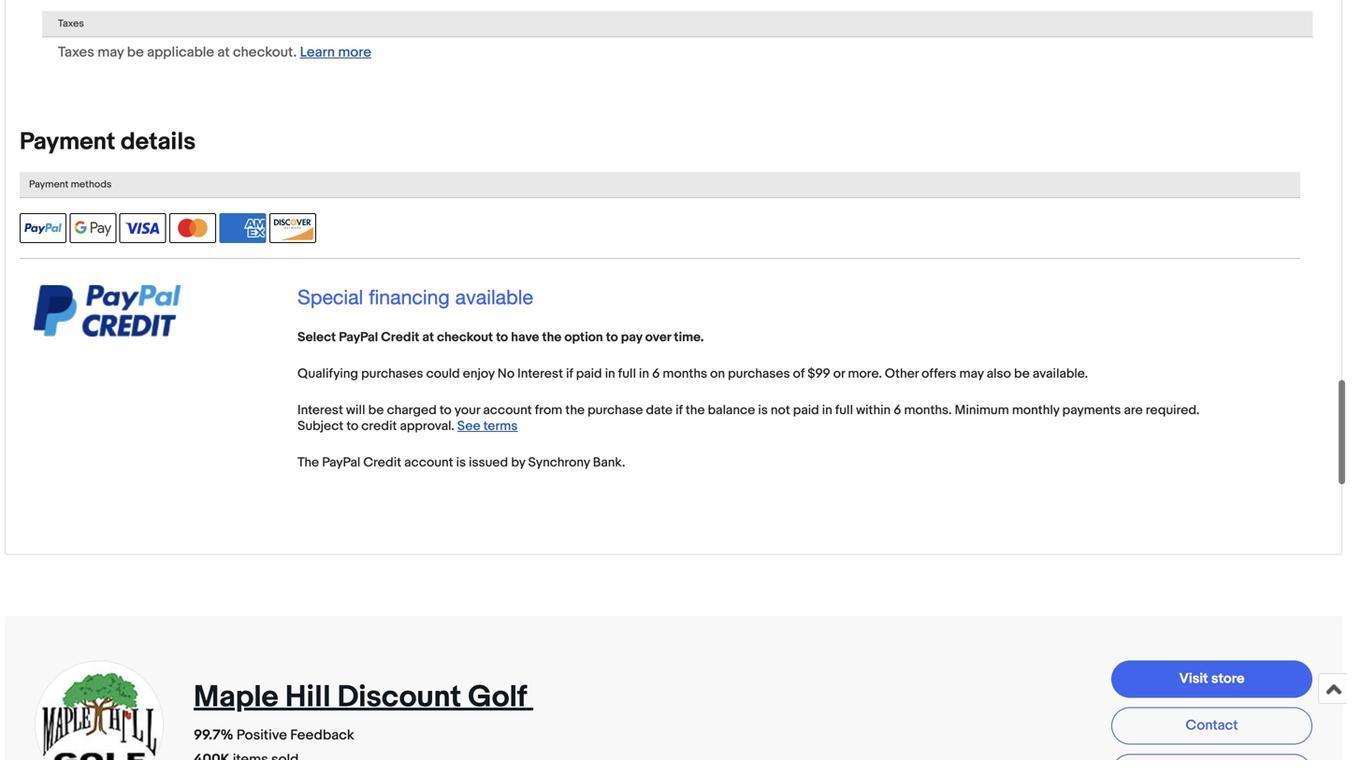 Task type: vqa. For each thing, say whether or not it's contained in the screenshot.
Tree associated with $5.99
no



Task type: describe. For each thing, give the bounding box(es) containing it.
be for interest will be charged to your account from the purchase date if the balance is not paid in full within 6 months. minimum monthly payments are required. subject to credit approval.
[[368, 403, 384, 419]]

have
[[511, 330, 540, 346]]

maple
[[194, 680, 279, 717]]

to left credit
[[347, 419, 359, 435]]

payment details
[[20, 128, 196, 157]]

on
[[711, 366, 725, 382]]

visa image
[[120, 213, 166, 243]]

also
[[987, 366, 1012, 382]]

visit
[[1180, 671, 1209, 688]]

of
[[793, 366, 805, 382]]

details
[[121, 128, 196, 157]]

option
[[565, 330, 603, 346]]

1 vertical spatial at
[[423, 330, 434, 346]]

special
[[298, 285, 363, 309]]

select
[[298, 330, 336, 346]]

synchrony
[[528, 455, 590, 471]]

are
[[1125, 403, 1143, 419]]

the
[[298, 455, 319, 471]]

positive
[[237, 728, 287, 745]]

discover image
[[269, 213, 316, 243]]

paypal for select
[[339, 330, 378, 346]]

your
[[455, 403, 480, 419]]

not
[[771, 403, 791, 419]]

store
[[1212, 671, 1245, 688]]

terms
[[484, 419, 518, 435]]

to left the pay
[[606, 330, 618, 346]]

contact link
[[1112, 708, 1313, 745]]

payments
[[1063, 403, 1122, 419]]

required.
[[1146, 403, 1200, 419]]

google pay image
[[70, 213, 116, 243]]

more
[[338, 44, 372, 61]]

see
[[458, 419, 481, 435]]

learn more link
[[300, 44, 372, 61]]

to left "your"
[[440, 403, 452, 419]]

credit
[[362, 419, 397, 435]]

see terms
[[458, 419, 518, 435]]

or
[[834, 366, 845, 382]]

maple hill discount golf link
[[194, 680, 534, 717]]

0 vertical spatial if
[[566, 366, 573, 382]]

1 vertical spatial account
[[405, 455, 454, 471]]

2 purchases from the left
[[728, 366, 790, 382]]

0 vertical spatial paid
[[576, 366, 602, 382]]

1 vertical spatial be
[[1015, 366, 1030, 382]]

0 vertical spatial 6
[[653, 366, 660, 382]]

learn
[[300, 44, 335, 61]]

0 vertical spatial may
[[98, 44, 124, 61]]

paypal image
[[20, 213, 66, 243]]

subject
[[298, 419, 344, 435]]

within
[[857, 403, 891, 419]]

methods
[[71, 179, 112, 191]]

1 vertical spatial may
[[960, 366, 984, 382]]

months
[[663, 366, 708, 382]]

other
[[885, 366, 919, 382]]

6 inside interest will be charged to your account from the purchase date if the balance is not paid in full within 6 months. minimum monthly payments are required. subject to credit approval.
[[894, 403, 902, 419]]

hill
[[285, 680, 331, 717]]

available.
[[1033, 366, 1089, 382]]

master card image
[[170, 213, 216, 243]]

taxes for taxes may be applicable at checkout. learn more
[[58, 44, 94, 61]]

0 horizontal spatial at
[[218, 44, 230, 61]]

0 horizontal spatial in
[[605, 366, 616, 382]]

available
[[455, 285, 533, 309]]

account inside interest will be charged to your account from the purchase date if the balance is not paid in full within 6 months. minimum monthly payments are required. subject to credit approval.
[[483, 403, 532, 419]]

the paypal credit account is issued by synchrony bank.
[[298, 455, 626, 471]]

purchase
[[588, 403, 643, 419]]

discount
[[338, 680, 462, 717]]

maple hill discount golf image
[[34, 660, 165, 761]]

0 vertical spatial interest
[[518, 366, 563, 382]]



Task type: locate. For each thing, give the bounding box(es) containing it.
if inside interest will be charged to your account from the purchase date if the balance is not paid in full within 6 months. minimum monthly payments are required. subject to credit approval.
[[676, 403, 683, 419]]

qualifying purchases could enjoy no interest if paid in full in 6 months on purchases of $99 or more. other offers may also be available.
[[298, 366, 1089, 382]]

in down the pay
[[639, 366, 650, 382]]

contact
[[1186, 718, 1239, 735]]

2 horizontal spatial in
[[823, 403, 833, 419]]

1 horizontal spatial paid
[[794, 403, 820, 419]]

0 vertical spatial full
[[619, 366, 636, 382]]

0 horizontal spatial the
[[542, 330, 562, 346]]

if
[[566, 366, 573, 382], [676, 403, 683, 419]]

american express image
[[219, 213, 266, 243]]

be for taxes may be applicable at checkout. learn more
[[127, 44, 144, 61]]

0 horizontal spatial account
[[405, 455, 454, 471]]

account
[[483, 403, 532, 419], [405, 455, 454, 471]]

special financing available
[[298, 285, 533, 309]]

6 left months
[[653, 366, 660, 382]]

0 vertical spatial credit
[[381, 330, 420, 346]]

1 vertical spatial if
[[676, 403, 683, 419]]

99.7% positive feedback
[[194, 728, 354, 745]]

full down the pay
[[619, 366, 636, 382]]

credit for account
[[363, 455, 402, 471]]

2 vertical spatial be
[[368, 403, 384, 419]]

0 horizontal spatial 6
[[653, 366, 660, 382]]

time.
[[674, 330, 704, 346]]

bank.
[[593, 455, 626, 471]]

1 horizontal spatial may
[[960, 366, 984, 382]]

visit store
[[1180, 671, 1245, 688]]

0 vertical spatial at
[[218, 44, 230, 61]]

is left not
[[759, 403, 768, 419]]

payment methods
[[29, 179, 112, 191]]

applicable
[[147, 44, 214, 61]]

1 horizontal spatial the
[[566, 403, 585, 419]]

is inside interest will be charged to your account from the purchase date if the balance is not paid in full within 6 months. minimum monthly payments are required. subject to credit approval.
[[759, 403, 768, 419]]

1 vertical spatial is
[[456, 455, 466, 471]]

2 horizontal spatial the
[[686, 403, 705, 419]]

credit down financing
[[381, 330, 420, 346]]

if right date
[[676, 403, 683, 419]]

interest left will
[[298, 403, 343, 419]]

payment for payment details
[[20, 128, 115, 157]]

is left "issued"
[[456, 455, 466, 471]]

paypal
[[339, 330, 378, 346], [322, 455, 361, 471]]

at left checkout.
[[218, 44, 230, 61]]

qualifying
[[298, 366, 358, 382]]

interest will be charged to your account from the purchase date if the balance is not paid in full within 6 months. minimum monthly payments are required. subject to credit approval.
[[298, 403, 1200, 435]]

account down no
[[483, 403, 532, 419]]

full inside interest will be charged to your account from the purchase date if the balance is not paid in full within 6 months. minimum monthly payments are required. subject to credit approval.
[[836, 403, 854, 419]]

golf
[[468, 680, 527, 717]]

could
[[426, 366, 460, 382]]

1 horizontal spatial is
[[759, 403, 768, 419]]

is
[[759, 403, 768, 419], [456, 455, 466, 471]]

charged
[[387, 403, 437, 419]]

1 horizontal spatial full
[[836, 403, 854, 419]]

interest right no
[[518, 366, 563, 382]]

offers
[[922, 366, 957, 382]]

0 vertical spatial is
[[759, 403, 768, 419]]

date
[[646, 403, 673, 419]]

from
[[535, 403, 563, 419]]

in inside interest will be charged to your account from the purchase date if the balance is not paid in full within 6 months. minimum monthly payments are required. subject to credit approval.
[[823, 403, 833, 419]]

purchases left of
[[728, 366, 790, 382]]

paypal for the
[[322, 455, 361, 471]]

1 horizontal spatial 6
[[894, 403, 902, 419]]

may left also on the right
[[960, 366, 984, 382]]

to left have
[[496, 330, 508, 346]]

1 vertical spatial interest
[[298, 403, 343, 419]]

interest
[[518, 366, 563, 382], [298, 403, 343, 419]]

1 vertical spatial taxes
[[58, 44, 94, 61]]

in
[[605, 366, 616, 382], [639, 366, 650, 382], [823, 403, 833, 419]]

taxes may be applicable at checkout. learn more
[[58, 44, 372, 61]]

0 horizontal spatial interest
[[298, 403, 343, 419]]

paypal right select
[[339, 330, 378, 346]]

0 vertical spatial be
[[127, 44, 144, 61]]

over
[[646, 330, 671, 346]]

full left within
[[836, 403, 854, 419]]

months.
[[905, 403, 952, 419]]

issued
[[469, 455, 508, 471]]

be
[[127, 44, 144, 61], [1015, 366, 1030, 382], [368, 403, 384, 419]]

in down $99
[[823, 403, 833, 419]]

1 taxes from the top
[[58, 18, 84, 30]]

paid right not
[[794, 403, 820, 419]]

1 horizontal spatial be
[[368, 403, 384, 419]]

may
[[98, 44, 124, 61], [960, 366, 984, 382]]

may left applicable
[[98, 44, 124, 61]]

will
[[346, 403, 366, 419]]

1 vertical spatial paypal
[[322, 455, 361, 471]]

1 purchases from the left
[[361, 366, 424, 382]]

checkout
[[437, 330, 493, 346]]

payment up payment methods
[[20, 128, 115, 157]]

6 right within
[[894, 403, 902, 419]]

see terms link
[[458, 419, 518, 435]]

at left checkout
[[423, 330, 434, 346]]

the right from
[[566, 403, 585, 419]]

be inside interest will be charged to your account from the purchase date if the balance is not paid in full within 6 months. minimum monthly payments are required. subject to credit approval.
[[368, 403, 384, 419]]

account down the approval.
[[405, 455, 454, 471]]

0 horizontal spatial if
[[566, 366, 573, 382]]

balance
[[708, 403, 756, 419]]

payment for payment methods
[[29, 179, 69, 191]]

paid inside interest will be charged to your account from the purchase date if the balance is not paid in full within 6 months. minimum monthly payments are required. subject to credit approval.
[[794, 403, 820, 419]]

purchases
[[361, 366, 424, 382], [728, 366, 790, 382]]

1 vertical spatial paid
[[794, 403, 820, 419]]

1 vertical spatial 6
[[894, 403, 902, 419]]

the right have
[[542, 330, 562, 346]]

$99
[[808, 366, 831, 382]]

the
[[542, 330, 562, 346], [566, 403, 585, 419], [686, 403, 705, 419]]

maple hill discount golf
[[194, 680, 527, 717]]

1 horizontal spatial at
[[423, 330, 434, 346]]

0 vertical spatial payment
[[20, 128, 115, 157]]

0 vertical spatial account
[[483, 403, 532, 419]]

more.
[[848, 366, 882, 382]]

visit store link
[[1112, 661, 1313, 699]]

99.7%
[[194, 728, 234, 745]]

paid down option
[[576, 366, 602, 382]]

0 horizontal spatial may
[[98, 44, 124, 61]]

approval.
[[400, 419, 455, 435]]

minimum
[[955, 403, 1010, 419]]

1 vertical spatial credit
[[363, 455, 402, 471]]

pay
[[621, 330, 643, 346]]

0 horizontal spatial is
[[456, 455, 466, 471]]

1 vertical spatial full
[[836, 403, 854, 419]]

credit down credit
[[363, 455, 402, 471]]

1 horizontal spatial purchases
[[728, 366, 790, 382]]

payment
[[20, 128, 115, 157], [29, 179, 69, 191]]

interest inside interest will be charged to your account from the purchase date if the balance is not paid in full within 6 months. minimum monthly payments are required. subject to credit approval.
[[298, 403, 343, 419]]

checkout.
[[233, 44, 297, 61]]

by
[[511, 455, 526, 471]]

1 horizontal spatial interest
[[518, 366, 563, 382]]

taxes
[[58, 18, 84, 30], [58, 44, 94, 61]]

1 horizontal spatial if
[[676, 403, 683, 419]]

feedback
[[290, 728, 354, 745]]

purchases up charged on the left bottom of page
[[361, 366, 424, 382]]

select paypal credit at checkout to have the option to pay over time.
[[298, 330, 704, 346]]

0 horizontal spatial purchases
[[361, 366, 424, 382]]

0 horizontal spatial be
[[127, 44, 144, 61]]

credit for at
[[381, 330, 420, 346]]

the right date
[[686, 403, 705, 419]]

monthly
[[1013, 403, 1060, 419]]

1 horizontal spatial account
[[483, 403, 532, 419]]

0 vertical spatial taxes
[[58, 18, 84, 30]]

be left applicable
[[127, 44, 144, 61]]

full
[[619, 366, 636, 382], [836, 403, 854, 419]]

taxes for taxes
[[58, 18, 84, 30]]

in up purchase
[[605, 366, 616, 382]]

payment left methods
[[29, 179, 69, 191]]

6
[[653, 366, 660, 382], [894, 403, 902, 419]]

paypal right the on the left of the page
[[322, 455, 361, 471]]

be right will
[[368, 403, 384, 419]]

be right also on the right
[[1015, 366, 1030, 382]]

paid
[[576, 366, 602, 382], [794, 403, 820, 419]]

credit
[[381, 330, 420, 346], [363, 455, 402, 471]]

1 vertical spatial payment
[[29, 179, 69, 191]]

1 horizontal spatial in
[[639, 366, 650, 382]]

0 horizontal spatial paid
[[576, 366, 602, 382]]

no
[[498, 366, 515, 382]]

financing
[[369, 285, 450, 309]]

0 vertical spatial paypal
[[339, 330, 378, 346]]

to
[[496, 330, 508, 346], [606, 330, 618, 346], [440, 403, 452, 419], [347, 419, 359, 435]]

2 horizontal spatial be
[[1015, 366, 1030, 382]]

0 horizontal spatial full
[[619, 366, 636, 382]]

enjoy
[[463, 366, 495, 382]]

at
[[218, 44, 230, 61], [423, 330, 434, 346]]

if down option
[[566, 366, 573, 382]]

2 taxes from the top
[[58, 44, 94, 61]]



